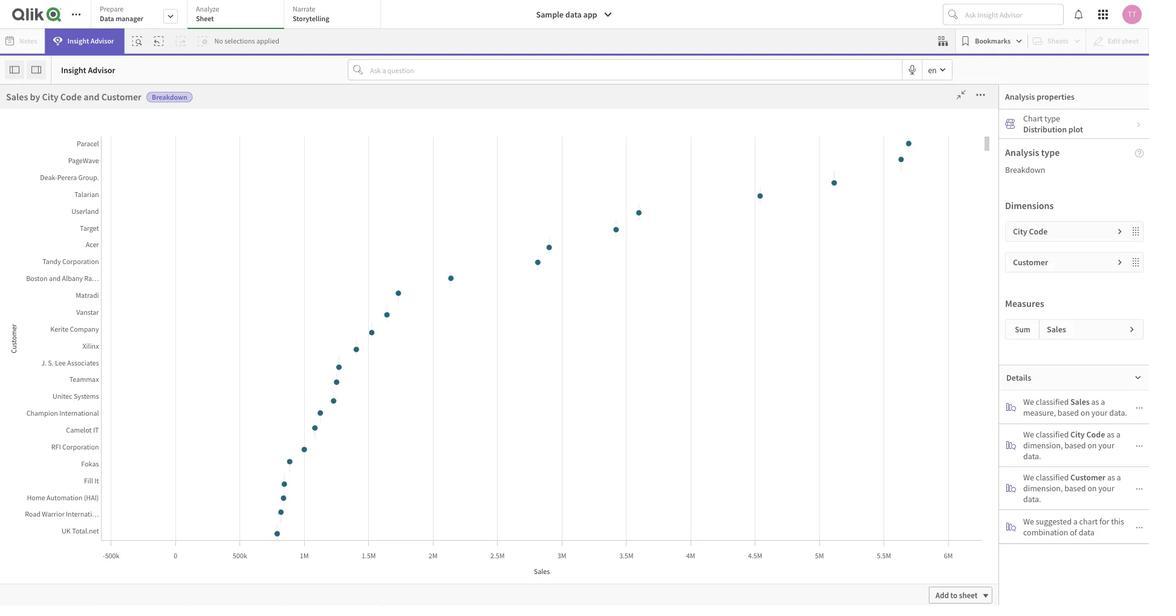 Task type: describe. For each thing, give the bounding box(es) containing it.
city code button
[[62, 188, 158, 199]]

plot
[[1069, 124, 1083, 135]]

properties
[[1037, 91, 1075, 102]]

item desc button
[[62, 406, 158, 417]]

in
[[577, 376, 584, 387]]

question?
[[569, 352, 610, 364]]

%key
[[68, 140, 89, 151]]

analyze
[[196, 4, 219, 14]]

distributionplot image
[[1005, 119, 1015, 129]]

sheet
[[196, 14, 214, 23]]

prepare
[[100, 4, 124, 14]]

number for invoice number
[[95, 382, 124, 393]]

manager button
[[62, 527, 158, 538]]

en button
[[923, 60, 952, 80]]

cost
[[68, 213, 84, 224]]

we classified sales
[[1024, 397, 1090, 407]]

a for we classified city code
[[1117, 430, 1121, 440]]

analyze image for we classified
[[1007, 441, 1016, 451]]

date menu item
[[62, 279, 181, 303]]

2 vertical spatial insight advisor
[[383, 410, 433, 420]]

choose
[[393, 213, 439, 231]]

app
[[583, 9, 597, 20]]

explore for explore your data directly or let qlik generate insights for you with
[[356, 376, 382, 387]]

have
[[539, 352, 560, 364]]

menu inside 0.00% application
[[62, 134, 181, 607]]

save
[[445, 409, 462, 420]]

dimension, for we classified customer
[[1024, 483, 1063, 494]]

cost button
[[62, 213, 158, 224]]

and inside to start creating visualizations and build your new sheet.
[[754, 394, 768, 405]]

sheet. for analytics
[[737, 411, 759, 422]]

. for data
[[441, 409, 443, 420]]

customer menu item
[[62, 230, 181, 255]]

auto-analysis
[[192, 98, 248, 110]]

bookmarks
[[975, 36, 1011, 46]]

location menu item
[[62, 472, 181, 497]]

location button
[[62, 479, 158, 490]]

have a question?
[[539, 352, 610, 364]]

0.00% application
[[0, 0, 1149, 607]]

dimensions
[[1005, 200, 1054, 212]]

on for customer
[[1088, 483, 1097, 494]]

. any found insights can be saved to this sheet.
[[514, 393, 635, 438]]

grosssales button
[[62, 334, 158, 345]]

advisor inside insight advisor dropdown button
[[91, 36, 114, 46]]

find
[[514, 376, 529, 387]]

0 vertical spatial small image
[[1135, 121, 1143, 129]]

explore your data directly or let qlik generate insights for you with
[[356, 376, 482, 403]]

data
[[100, 14, 114, 23]]

customer number
[[68, 261, 133, 272]]

small image inside we suggested a chart for this combination of data button
[[1136, 524, 1143, 532]]

customer number menu item
[[62, 255, 181, 279]]

breakdown for the "exit full screen" "image"
[[152, 93, 187, 102]]

based for customer
[[1065, 483, 1086, 494]]

data. for we classified customer
[[1024, 494, 1041, 505]]

prepare data manager
[[100, 4, 143, 23]]

narrate
[[293, 4, 316, 14]]

dimension, for we classified city code
[[1024, 440, 1063, 451]]

for inside 'we suggested a chart for this combination of data'
[[1100, 516, 1110, 527]]

to inside to start creating visualizations and build your new sheet.
[[758, 376, 766, 387]]

fields
[[22, 107, 41, 116]]

analytics
[[736, 352, 774, 364]]

smart search image
[[132, 36, 142, 46]]

bookmarks button
[[958, 31, 1025, 51]]

applied
[[256, 36, 279, 46]]

or
[[447, 376, 455, 387]]

analysis
[[214, 98, 248, 110]]

classified for customer
[[1036, 472, 1069, 483]]

as a dimension, based on your data. for customer
[[1024, 472, 1121, 505]]

of inside 'we suggested a chart for this combination of data'
[[1070, 527, 1077, 538]]

desc inside desc menu item
[[68, 309, 85, 320]]

chart
[[1024, 113, 1043, 124]]

2 fields button from the left
[[1, 85, 62, 123]]

0 vertical spatial of
[[648, 270, 656, 283]]

0.00%
[[297, 88, 486, 180]]

we classified city code
[[1024, 430, 1105, 440]]

explore for explore the data
[[385, 352, 416, 364]]

with
[[455, 393, 471, 403]]

analyze sheet
[[196, 4, 219, 23]]

build
[[769, 394, 788, 405]]

storytelling
[[293, 14, 329, 23]]

any
[[464, 409, 477, 420]]

sales by city code and customer for the "exit full screen" "image"
[[6, 91, 142, 103]]

manager for manager
[[68, 527, 99, 538]]

measure,
[[1024, 407, 1056, 418]]

longitude
[[68, 503, 104, 514]]

insight advisor inside dropdown button
[[68, 36, 114, 46]]

a for we classified customer
[[1117, 472, 1121, 483]]

selections
[[225, 36, 255, 46]]

analyze image for dimension,
[[1007, 484, 1016, 494]]

desc menu item
[[62, 303, 181, 327]]

classified for city
[[1036, 430, 1069, 440]]

combination
[[1024, 527, 1069, 538]]

classified for sales
[[1036, 397, 1069, 407]]

directly
[[419, 376, 446, 387]]

more image
[[553, 269, 572, 281]]

create new analytics
[[688, 352, 774, 364]]

city button
[[62, 164, 158, 175]]

your for we classified customer
[[1099, 483, 1115, 494]]

terry turtle image
[[1123, 5, 1142, 24]]

city menu item
[[62, 158, 181, 182]]

we for we classified customer
[[1024, 472, 1034, 483]]

your inside to start creating visualizations and build your new sheet.
[[703, 411, 719, 422]]

this left sheet...
[[686, 213, 709, 231]]

customer inside menu item
[[68, 237, 103, 248]]

data. for we classified city code
[[1024, 451, 1041, 462]]

city code menu item
[[62, 182, 181, 206]]

analysis properties
[[1005, 91, 1075, 102]]

item for item number
[[68, 430, 85, 441]]

chart
[[1080, 516, 1098, 527]]

invoice number menu item
[[62, 376, 181, 400]]

1 fields button from the left
[[0, 85, 62, 123]]

visualizations
[[704, 394, 752, 405]]

number for item number
[[86, 430, 115, 441]]

selections tool image
[[938, 36, 948, 46]]

your inside explore your data directly or let qlik generate insights for you with
[[384, 376, 400, 387]]

item for item desc
[[68, 406, 85, 417]]

data inside 'button'
[[565, 9, 582, 20]]

Ask Insight Advisor text field
[[963, 5, 1063, 24]]

sample
[[536, 9, 564, 20]]

creating
[[674, 394, 703, 405]]

longitude button
[[62, 503, 158, 514]]

sum
[[1015, 325, 1031, 335]]

sample data app
[[536, 9, 597, 20]]

item desc
[[68, 406, 103, 417]]

Ask a question text field
[[368, 60, 902, 80]]

insight advisor button
[[45, 28, 124, 54]]

discover
[[402, 427, 432, 438]]

be
[[580, 411, 589, 422]]

0 horizontal spatial the
[[418, 352, 432, 364]]

2 horizontal spatial city code
[[1013, 226, 1048, 237]]

number for manager number
[[101, 551, 130, 562]]

invoice number button
[[62, 382, 158, 393]]

city code inside menu item
[[68, 188, 102, 199]]

new for create
[[717, 352, 734, 364]]

data inside explore your data directly or let qlik generate insights for you with
[[402, 376, 417, 387]]

started
[[580, 213, 623, 231]]

sheet...
[[712, 213, 756, 231]]

0.00% button
[[209, 18, 573, 217]]

this inside . any found insights can be saved to this sheet.
[[622, 411, 635, 422]]

data left using
[[599, 376, 615, 387]]

help image
[[1135, 149, 1144, 157]]

customer inside menu item
[[68, 261, 103, 272]]

explore the data
[[385, 352, 452, 364]]

latitude
[[68, 455, 98, 466]]

margin button
[[62, 576, 158, 586]]

on for city
[[1088, 440, 1097, 451]]

analyze image for we suggested a chart for this combination of data
[[1007, 522, 1016, 532]]

date button
[[62, 285, 158, 296]]

tab list inside 0.00% application
[[91, 0, 385, 30]]

latitude menu item
[[62, 448, 181, 472]]

sales by city code and customer for 'full screen' image in the top of the page
[[208, 270, 344, 283]]

invoice for invoice number
[[68, 382, 94, 393]]

and for the "exit full screen" "image"
[[84, 91, 99, 103]]

hide assets image
[[10, 65, 19, 75]]

desc button
[[62, 309, 158, 320]]



Task type: locate. For each thing, give the bounding box(es) containing it.
0 horizontal spatial deselect field image
[[304, 142, 311, 149]]

2 analyze image from the top
[[1007, 484, 1016, 494]]

number inside menu item
[[101, 551, 130, 562]]

below
[[503, 213, 540, 231]]

auto-
[[192, 98, 214, 110]]

.
[[612, 393, 614, 403], [441, 409, 443, 420]]

item number
[[68, 430, 115, 441]]

your down as a measure, based on your data.
[[1099, 440, 1115, 451]]

insights left in
[[548, 376, 575, 387]]

of left "chart"
[[1070, 527, 1077, 538]]

based for city code
[[1065, 440, 1086, 451]]

1 horizontal spatial and
[[286, 270, 302, 283]]

insights inside . any found insights can be saved to this sheet.
[[537, 411, 564, 422]]

the up directly
[[418, 352, 432, 364]]

. save any insights you discover to this sheet.
[[358, 409, 479, 438]]

1 horizontal spatial overview
[[745, 272, 774, 282]]

insights down ask
[[537, 411, 564, 422]]

1 vertical spatial sales by city code and customer
[[208, 270, 344, 283]]

type for analysis
[[1041, 146, 1060, 158]]

2 dimension, from the top
[[1024, 483, 1063, 494]]

cancel
[[955, 99, 979, 109]]

1 horizontal spatial by
[[232, 270, 242, 283]]

number
[[104, 261, 133, 272], [95, 382, 124, 393], [86, 430, 115, 441], [101, 551, 130, 562]]

can
[[566, 411, 579, 422]]

of down adding
[[648, 270, 656, 283]]

analysis for analysis type
[[1005, 146, 1040, 158]]

margin menu item
[[62, 569, 181, 593]]

%key menu item
[[62, 134, 181, 158]]

1 vertical spatial you
[[388, 427, 401, 438]]

1 vertical spatial date
[[111, 358, 127, 369]]

1 vertical spatial breakdown
[[1005, 165, 1046, 175]]

2 analysis from the top
[[1005, 146, 1040, 158]]

1 vertical spatial type
[[1041, 146, 1060, 158]]

manager number
[[68, 551, 130, 562]]

0 vertical spatial item
[[68, 406, 85, 417]]

move image
[[1131, 258, 1143, 267]]

deselect field image for city code
[[304, 142, 311, 149]]

1 vertical spatial classified
[[1036, 430, 1069, 440]]

0 vertical spatial classified
[[1036, 397, 1069, 407]]

number down item desc button
[[86, 430, 115, 441]]

based up "chart"
[[1065, 483, 1086, 494]]

as a measure, based on your data.
[[1024, 397, 1128, 418]]

1 vertical spatial data.
[[1024, 451, 1041, 462]]

1 vertical spatial invoice
[[68, 382, 94, 393]]

desc inside item desc menu item
[[86, 406, 103, 417]]

invoice up "invoice number"
[[84, 358, 109, 369]]

0 vertical spatial sales by city code and customer
[[6, 91, 142, 103]]

on up we classified city code
[[1081, 407, 1090, 418]]

based up we classified customer
[[1065, 440, 1086, 451]]

the right in
[[585, 376, 597, 387]]

invoice date menu item
[[62, 351, 181, 376]]

new inside to start creating visualizations and build your new sheet.
[[721, 411, 736, 422]]

0 horizontal spatial breakdown
[[152, 93, 187, 102]]

0 horizontal spatial desc
[[68, 309, 85, 320]]

we for we classified city code
[[1024, 430, 1034, 440]]

grosssales
[[68, 334, 107, 345]]

your for we classified city code
[[1099, 440, 1115, 451]]

item desc menu item
[[62, 400, 181, 424]]

narrate storytelling
[[293, 4, 329, 23]]

sheet. inside . save any insights you discover to this sheet.
[[457, 427, 479, 438]]

city code down dimensions
[[1013, 226, 1048, 237]]

new right create
[[717, 352, 734, 364]]

type
[[1045, 113, 1061, 124], [1041, 146, 1060, 158]]

1 vertical spatial as a dimension, based on your data.
[[1024, 472, 1121, 505]]

deselect field image for customer
[[430, 142, 437, 149]]

1 vertical spatial the
[[585, 376, 597, 387]]

2 deselect field image from the left
[[430, 142, 437, 149]]

1 vertical spatial for
[[1100, 516, 1110, 527]]

on up "chart"
[[1088, 483, 1097, 494]]

location
[[68, 479, 99, 490]]

as right we classified sales on the right bottom of page
[[1092, 397, 1099, 407]]

adding
[[626, 213, 668, 231]]

new for find
[[531, 376, 546, 387]]

sheet. down can
[[564, 427, 585, 438]]

0 horizontal spatial by
[[30, 91, 40, 103]]

of
[[648, 270, 656, 283], [1070, 527, 1077, 538]]

sheet. inside . any found insights can be saved to this sheet.
[[564, 427, 585, 438]]

deselect field image
[[304, 142, 311, 149], [430, 142, 437, 149]]

small image right "chart"
[[1136, 524, 1143, 532]]

type for chart
[[1045, 113, 1061, 124]]

2 vertical spatial classified
[[1036, 472, 1069, 483]]

more image
[[971, 89, 991, 101]]

by for the "exit full screen" "image"
[[30, 91, 40, 103]]

we for we suggested a chart for this combination of data
[[1024, 516, 1034, 527]]

2 vertical spatial as
[[1108, 472, 1115, 483]]

your up we suggested a chart for this combination of data button
[[1099, 483, 1115, 494]]

details
[[1007, 373, 1032, 384]]

1 vertical spatial item
[[68, 430, 85, 441]]

1 vertical spatial .
[[441, 409, 443, 420]]

qlik
[[467, 376, 482, 387]]

insight advisor down data
[[68, 36, 114, 46]]

1 vertical spatial based
[[1065, 440, 1086, 451]]

overview for overview
[[745, 272, 774, 282]]

0 vertical spatial as a dimension, based on your data.
[[1024, 430, 1121, 462]]

a right have
[[562, 352, 567, 364]]

1 vertical spatial analyze image
[[1007, 484, 1016, 494]]

item
[[68, 406, 85, 417], [68, 430, 85, 441]]

2 classified from the top
[[1036, 430, 1069, 440]]

use
[[678, 376, 693, 387]]

2 vertical spatial data.
[[1024, 494, 1041, 505]]

option
[[460, 213, 500, 231]]

0 horizontal spatial city code
[[68, 188, 102, 199]]

longitude menu item
[[62, 497, 181, 521]]

0 vertical spatial desc
[[68, 309, 85, 320]]

latitude button
[[62, 455, 158, 466]]

0 vertical spatial invoice
[[84, 358, 109, 369]]

as right we classified customer
[[1108, 472, 1115, 483]]

ask insight advisor
[[543, 394, 604, 404]]

to inside . any found insights can be saved to this sheet.
[[613, 411, 621, 422]]

advisor down data
[[91, 36, 114, 46]]

advisor down insight advisor dropdown button
[[88, 64, 115, 75]]

1 dimension, from the top
[[1024, 440, 1063, 451]]

1 vertical spatial small image
[[1136, 524, 1143, 532]]

a for we classified sales
[[1101, 397, 1105, 407]]

1 vertical spatial analysis
[[1005, 146, 1040, 158]]

get
[[558, 213, 577, 231]]

insight advisor up 'discover'
[[383, 410, 433, 420]]

analysis down distributionplot icon
[[1005, 146, 1040, 158]]

we down details
[[1024, 397, 1034, 407]]

0 vertical spatial as
[[1092, 397, 1099, 407]]

we suggested a chart for this combination of data button
[[999, 511, 1149, 544]]

0 horizontal spatial sales by city code and customer
[[6, 91, 142, 103]]

1 deselect field image from the left
[[304, 142, 311, 149]]

we down we classified city code
[[1024, 472, 1034, 483]]

based
[[1058, 407, 1079, 418], [1065, 440, 1086, 451], [1065, 483, 1086, 494]]

. left the any on the right of page
[[612, 393, 614, 403]]

0 vertical spatial .
[[612, 393, 614, 403]]

tab list containing prepare
[[91, 0, 385, 30]]

0 vertical spatial data.
[[1110, 407, 1128, 418]]

this inside . save any insights you discover to this sheet.
[[443, 427, 456, 438]]

1 horizontal spatial of
[[1070, 527, 1077, 538]]

1 manager from the top
[[68, 527, 99, 538]]

0 vertical spatial explore
[[385, 352, 416, 364]]

analyze image
[[1007, 403, 1016, 412], [1007, 484, 1016, 494]]

1 horizontal spatial for
[[1100, 516, 1110, 527]]

1 item from the top
[[68, 406, 85, 417]]

we down measure,
[[1024, 430, 1034, 440]]

0 vertical spatial you
[[440, 393, 453, 403]]

manager for manager number
[[68, 551, 99, 562]]

your up generate
[[384, 376, 400, 387]]

sheet. down visualizations
[[737, 411, 759, 422]]

cost menu item
[[62, 206, 181, 230]]

for right "chart"
[[1100, 516, 1110, 527]]

explore
[[385, 352, 416, 364], [356, 376, 382, 387]]

order number menu item
[[62, 593, 181, 607]]

1 horizontal spatial city code
[[217, 140, 251, 151]]

0 vertical spatial city code
[[217, 140, 251, 151]]

based inside as a measure, based on your data.
[[1058, 407, 1079, 418]]

0 vertical spatial analyze image
[[1007, 403, 1016, 412]]

classified up suggested
[[1036, 472, 1069, 483]]

1 vertical spatial dimension,
[[1024, 483, 1063, 494]]

a inside 'we suggested a chart for this combination of data'
[[1074, 516, 1078, 527]]

2 vertical spatial new
[[721, 411, 736, 422]]

classified down measure,
[[1036, 430, 1069, 440]]

customer number button
[[62, 261, 158, 272]]

a inside as a measure, based on your data.
[[1101, 397, 1105, 407]]

1 analyze image from the top
[[1007, 403, 1016, 412]]

1 as a dimension, based on your data. from the top
[[1024, 430, 1121, 462]]

a right we classified sales on the right bottom of page
[[1101, 397, 1105, 407]]

insight inside insight advisor dropdown button
[[68, 36, 89, 46]]

0 horizontal spatial for
[[429, 393, 438, 403]]

manager number menu item
[[62, 545, 181, 569]]

your for we classified sales
[[1092, 407, 1108, 418]]

1 vertical spatial and
[[286, 270, 302, 283]]

0 vertical spatial type
[[1045, 113, 1061, 124]]

data left directly
[[402, 376, 417, 387]]

item number menu item
[[62, 424, 181, 448]]

manager inside manager number menu item
[[68, 551, 99, 562]]

sheet. inside to start creating visualizations and build your new sheet.
[[737, 411, 759, 422]]

0 vertical spatial dimension,
[[1024, 440, 1063, 451]]

new
[[717, 352, 734, 364], [531, 376, 546, 387], [721, 411, 736, 422]]

explore up explore your data directly or let qlik generate insights for you with
[[385, 352, 416, 364]]

type right chart
[[1045, 113, 1061, 124]]

new down visualizations
[[721, 411, 736, 422]]

2 horizontal spatial and
[[754, 394, 768, 405]]

based for sales
[[1058, 407, 1079, 418]]

desc down "invoice number"
[[86, 406, 103, 417]]

1 vertical spatial as
[[1107, 430, 1115, 440]]

item number button
[[62, 430, 158, 441]]

0 vertical spatial based
[[1058, 407, 1079, 418]]

type inside chart type distribution plot
[[1045, 113, 1061, 124]]

move image
[[1131, 227, 1143, 237]]

date down customer number
[[84, 285, 100, 296]]

city
[[42, 91, 58, 103], [217, 140, 231, 151], [68, 164, 82, 175], [68, 188, 82, 199], [1013, 226, 1028, 237], [244, 270, 261, 283], [1071, 430, 1085, 440]]

your inside as a measure, based on your data.
[[1092, 407, 1108, 418]]

analysis up chart
[[1005, 91, 1035, 102]]

sheet. down any at the bottom of the page
[[457, 427, 479, 438]]

we inside 'we suggested a chart for this combination of data'
[[1024, 516, 1034, 527]]

number down manager button
[[101, 551, 130, 562]]

you left with
[[440, 393, 453, 403]]

to start creating visualizations and build your new sheet.
[[674, 376, 788, 422]]

analysis for analysis properties
[[1005, 91, 1035, 102]]

0 horizontal spatial sheet.
[[457, 427, 479, 438]]

a left "chart"
[[1074, 516, 1078, 527]]

type down distribution
[[1041, 146, 1060, 158]]

manager inside menu item
[[68, 527, 99, 538]]

0 vertical spatial insight advisor
[[68, 36, 114, 46]]

2 analyze image from the top
[[1007, 522, 1016, 532]]

data
[[565, 9, 582, 20], [434, 352, 452, 364], [402, 376, 417, 387], [599, 376, 615, 387], [1079, 527, 1095, 538]]

manager down longitude
[[68, 527, 99, 538]]

to
[[543, 213, 555, 231], [671, 213, 684, 231], [532, 227, 539, 237], [931, 227, 938, 237], [758, 376, 766, 387], [613, 411, 621, 422], [434, 427, 441, 438], [931, 525, 938, 535], [951, 591, 958, 601]]

insight advisor down insight advisor dropdown button
[[61, 64, 115, 75]]

you inside . save any insights you discover to this sheet.
[[388, 427, 401, 438]]

Search assets text field
[[62, 86, 181, 108]]

we left suggested
[[1024, 516, 1034, 527]]

as down as a measure, based on your data.
[[1107, 430, 1115, 440]]

insights inside . save any insights you discover to this sheet.
[[358, 427, 386, 438]]

1 analysis from the top
[[1005, 91, 1035, 102]]

0 vertical spatial analysis
[[1005, 91, 1035, 102]]

item up item number
[[68, 406, 85, 417]]

this inside 'we suggested a chart for this combination of data'
[[1111, 516, 1125, 527]]

insights inside explore your data directly or let qlik generate insights for you with
[[399, 393, 427, 403]]

data. inside as a measure, based on your data.
[[1110, 407, 1128, 418]]

data right suggested
[[1079, 527, 1095, 538]]

invoice date button
[[62, 358, 158, 369]]

0 horizontal spatial of
[[648, 270, 656, 283]]

invoice
[[84, 358, 109, 369], [68, 382, 94, 393]]

as for customer
[[1108, 472, 1115, 483]]

invoice number
[[68, 382, 124, 393]]

as a dimension, based on your data. for city
[[1024, 430, 1121, 462]]

2 vertical spatial city code
[[1013, 226, 1048, 237]]

code inside menu item
[[84, 188, 102, 199]]

. for question?
[[612, 393, 614, 403]]

analyze image inside we suggested a chart for this combination of data button
[[1007, 522, 1016, 532]]

3 we from the top
[[1024, 472, 1034, 483]]

2 item from the top
[[68, 430, 85, 441]]

number down customer menu item
[[104, 261, 133, 272]]

insight advisor
[[68, 36, 114, 46], [61, 64, 115, 75], [383, 410, 433, 420]]

on for sales
[[1081, 407, 1090, 418]]

2 vertical spatial based
[[1065, 483, 1086, 494]]

2 vertical spatial breakdown
[[354, 272, 389, 282]]

tab list
[[91, 0, 385, 30]]

as a dimension, based on your data.
[[1024, 430, 1121, 462], [1024, 472, 1121, 505]]

classified up we classified city code
[[1036, 397, 1069, 407]]

on inside as a measure, based on your data.
[[1081, 407, 1090, 418]]

sheet.
[[737, 411, 759, 422], [457, 427, 479, 438], [564, 427, 585, 438]]

a down as a measure, based on your data.
[[1117, 430, 1121, 440]]

data. for we classified sales
[[1110, 407, 1128, 418]]

you
[[440, 393, 453, 403], [388, 427, 401, 438]]

on down as a measure, based on your data.
[[1088, 440, 1097, 451]]

1 horizontal spatial sales by city code and customer
[[208, 270, 344, 283]]

0 vertical spatial manager
[[68, 527, 99, 538]]

0 vertical spatial date
[[84, 285, 100, 296]]

. left save
[[441, 409, 443, 420]]

small image
[[1117, 228, 1124, 235], [1117, 259, 1124, 266], [1129, 326, 1136, 333], [1135, 374, 1142, 382], [1136, 404, 1143, 412], [1136, 443, 1143, 450], [1136, 486, 1143, 493]]

start
[[767, 376, 784, 387]]

add to sheet
[[517, 227, 559, 237], [916, 227, 958, 237], [916, 525, 958, 535], [936, 591, 978, 601]]

0 horizontal spatial .
[[441, 409, 443, 420]]

breakdown for 'full screen' image in the top of the page
[[354, 272, 389, 282]]

and for 'full screen' image in the top of the page
[[286, 270, 302, 283]]

city code down analysis at the left top
[[217, 140, 251, 151]]

desc up the grosssales
[[68, 309, 85, 320]]

this down save
[[443, 427, 456, 438]]

1 horizontal spatial .
[[612, 393, 614, 403]]

city code up cost
[[68, 188, 102, 199]]

your up we classified city code
[[1092, 407, 1108, 418]]

analyze image for measure,
[[1007, 403, 1016, 412]]

0 vertical spatial and
[[84, 91, 99, 103]]

invoice up item desc on the left bottom of page
[[68, 382, 94, 393]]

a
[[562, 352, 567, 364], [1101, 397, 1105, 407], [1117, 430, 1121, 440], [1117, 472, 1121, 483], [1074, 516, 1078, 527]]

2 vertical spatial and
[[754, 394, 768, 405]]

using
[[616, 376, 636, 387]]

0 vertical spatial new
[[717, 352, 734, 364]]

4 we from the top
[[1024, 516, 1034, 527]]

menu containing %key
[[62, 134, 181, 607]]

as for city code
[[1107, 430, 1115, 440]]

1 horizontal spatial desc
[[86, 406, 103, 417]]

1 horizontal spatial the
[[585, 376, 597, 387]]

explore inside explore your data directly or let qlik generate insights for you with
[[356, 376, 382, 387]]

1 analyze image from the top
[[1007, 441, 1016, 451]]

grosssales menu item
[[62, 327, 181, 351]]

for down directly
[[429, 393, 438, 403]]

1 vertical spatial city code
[[68, 188, 102, 199]]

0 vertical spatial for
[[429, 393, 438, 403]]

we
[[1024, 397, 1034, 407], [1024, 430, 1034, 440], [1024, 472, 1034, 483], [1024, 516, 1034, 527]]

the
[[418, 352, 432, 364], [585, 376, 597, 387]]

as a dimension, based on your data. up "chart"
[[1024, 472, 1121, 505]]

2 as a dimension, based on your data. from the top
[[1024, 472, 1121, 505]]

you left 'discover'
[[388, 427, 401, 438]]

to inside . save any insights you discover to this sheet.
[[434, 427, 441, 438]]

1 horizontal spatial you
[[440, 393, 453, 403]]

item up latitude
[[68, 430, 85, 441]]

dimension, down measure,
[[1024, 440, 1063, 451]]

let
[[457, 376, 466, 387]]

as a dimension, based on your data. up we classified customer
[[1024, 430, 1121, 462]]

classified
[[1036, 397, 1069, 407], [1036, 430, 1069, 440], [1036, 472, 1069, 483]]

your down visualizations
[[703, 411, 719, 422]]

1 horizontal spatial date
[[111, 358, 127, 369]]

2 manager from the top
[[68, 551, 99, 562]]

as inside as a measure, based on your data.
[[1092, 397, 1099, 407]]

hide properties image
[[31, 65, 41, 75]]

desc
[[68, 309, 85, 320], [86, 406, 103, 417]]

this down the any on the right of page
[[622, 411, 635, 422]]

0 horizontal spatial and
[[84, 91, 99, 103]]

by for 'full screen' image in the top of the page
[[232, 270, 242, 283]]

data inside 'we suggested a chart for this combination of data'
[[1079, 527, 1095, 538]]

0 horizontal spatial overview
[[607, 270, 646, 283]]

1 horizontal spatial breakdown
[[354, 272, 389, 282]]

margin
[[68, 576, 93, 586]]

advisor
[[91, 36, 114, 46], [88, 64, 115, 75], [580, 394, 604, 404], [408, 410, 433, 420]]

based up we classified city code
[[1058, 407, 1079, 418]]

explore up generate
[[356, 376, 382, 387]]

1 vertical spatial on
[[1088, 440, 1097, 451]]

small image up help image
[[1135, 121, 1143, 129]]

2 horizontal spatial sheet.
[[737, 411, 759, 422]]

by
[[30, 91, 40, 103], [232, 270, 242, 283], [682, 270, 692, 283]]

you inside explore your data directly or let qlik generate insights for you with
[[440, 393, 453, 403]]

choose an option below to get started adding to this sheet...
[[393, 213, 756, 231]]

data up 'or'
[[434, 352, 452, 364]]

1 vertical spatial analyze image
[[1007, 522, 1016, 532]]

number for customer number
[[104, 261, 133, 272]]

data.
[[1110, 407, 1128, 418], [1024, 451, 1041, 462], [1024, 494, 1041, 505]]

1 vertical spatial insight advisor
[[61, 64, 115, 75]]

distribution
[[1024, 124, 1067, 135]]

find new insights in the data using
[[514, 376, 636, 387]]

invoice for invoice date
[[84, 358, 109, 369]]

insights down directly
[[399, 393, 427, 403]]

found
[[514, 411, 535, 422]]

a right we classified customer
[[1117, 472, 1121, 483]]

1 horizontal spatial explore
[[385, 352, 416, 364]]

. inside . any found insights can be saved to this sheet.
[[612, 393, 614, 403]]

2 we from the top
[[1024, 430, 1034, 440]]

manager number button
[[62, 551, 158, 562]]

step back image
[[154, 36, 164, 46]]

number up item desc button
[[95, 382, 124, 393]]

0 vertical spatial on
[[1081, 407, 1090, 418]]

. inside . save any insights you discover to this sheet.
[[441, 409, 443, 420]]

1 classified from the top
[[1036, 397, 1069, 407]]

small image
[[1135, 121, 1143, 129], [1136, 524, 1143, 532]]

as for sales
[[1092, 397, 1099, 407]]

advisor up be
[[580, 394, 604, 404]]

3 classified from the top
[[1036, 472, 1069, 483]]

breakdown
[[152, 93, 187, 102], [1005, 165, 1046, 175], [354, 272, 389, 282]]

1 horizontal spatial deselect field image
[[430, 142, 437, 149]]

dimension,
[[1024, 440, 1063, 451], [1024, 483, 1063, 494]]

an
[[442, 213, 457, 231]]

1 vertical spatial manager
[[68, 551, 99, 562]]

2 horizontal spatial by
[[682, 270, 692, 283]]

manager up 'margin'
[[68, 551, 99, 562]]

measures
[[1005, 298, 1045, 310]]

menu
[[62, 134, 181, 607]]

full screen image
[[533, 269, 553, 281]]

1 vertical spatial desc
[[86, 406, 103, 417]]

date down grosssales menu item
[[111, 358, 127, 369]]

generate
[[367, 393, 398, 403]]

2 horizontal spatial breakdown
[[1005, 165, 1046, 175]]

sheet. for data
[[457, 427, 479, 438]]

0 horizontal spatial date
[[84, 285, 100, 296]]

add
[[517, 227, 531, 237], [916, 227, 929, 237], [916, 525, 929, 535], [936, 591, 949, 601]]

insights down generate
[[358, 427, 386, 438]]

we for we classified sales
[[1024, 397, 1034, 407]]

1 we from the top
[[1024, 397, 1034, 407]]

dimension, up suggested
[[1024, 483, 1063, 494]]

manager menu item
[[62, 521, 181, 545]]

overview of sales by customer
[[607, 270, 735, 283]]

create
[[688, 352, 715, 364]]

exit full screen image
[[952, 89, 971, 101]]

cancel button
[[944, 94, 989, 114]]

new right find
[[531, 376, 546, 387]]

1 vertical spatial new
[[531, 376, 546, 387]]

invoice date
[[84, 358, 127, 369]]

advisor up 'discover'
[[408, 410, 433, 420]]

0 horizontal spatial explore
[[356, 376, 382, 387]]

analyze image
[[1007, 441, 1016, 451], [1007, 522, 1016, 532]]

data left app
[[565, 9, 582, 20]]

0 vertical spatial breakdown
[[152, 93, 187, 102]]

insights
[[548, 376, 575, 387], [399, 393, 427, 403], [537, 411, 564, 422], [358, 427, 386, 438]]

1 vertical spatial of
[[1070, 527, 1077, 538]]

overview for overview of sales by customer
[[607, 270, 646, 283]]

for inside explore your data directly or let qlik generate insights for you with
[[429, 393, 438, 403]]

1 horizontal spatial sheet.
[[564, 427, 585, 438]]

and
[[84, 91, 99, 103], [286, 270, 302, 283], [754, 394, 768, 405]]

this right "chart"
[[1111, 516, 1125, 527]]



Task type: vqa. For each thing, say whether or not it's contained in the screenshot.


